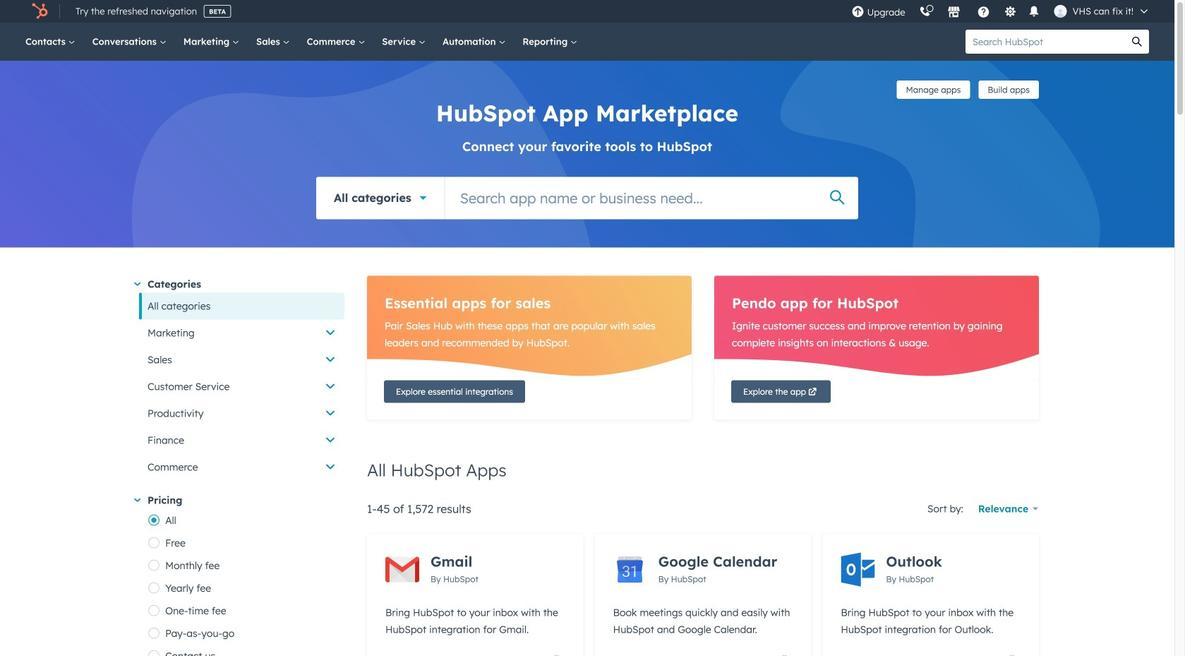 Task type: locate. For each thing, give the bounding box(es) containing it.
1 vertical spatial caret image
[[134, 499, 141, 502]]

Search app name or business need... search field
[[445, 177, 859, 219]]

menu
[[845, 0, 1158, 23]]

0 vertical spatial caret image
[[134, 282, 141, 286]]

marketplaces image
[[948, 6, 961, 19]]

2 caret image from the top
[[134, 499, 141, 502]]

caret image
[[134, 282, 141, 286], [134, 499, 141, 502]]



Task type: vqa. For each thing, say whether or not it's contained in the screenshot.
Home popup button
no



Task type: describe. For each thing, give the bounding box(es) containing it.
terry turtle image
[[1055, 5, 1068, 18]]

pricing group
[[148, 509, 345, 656]]

1 caret image from the top
[[134, 282, 141, 286]]

Search HubSpot search field
[[966, 30, 1126, 54]]



